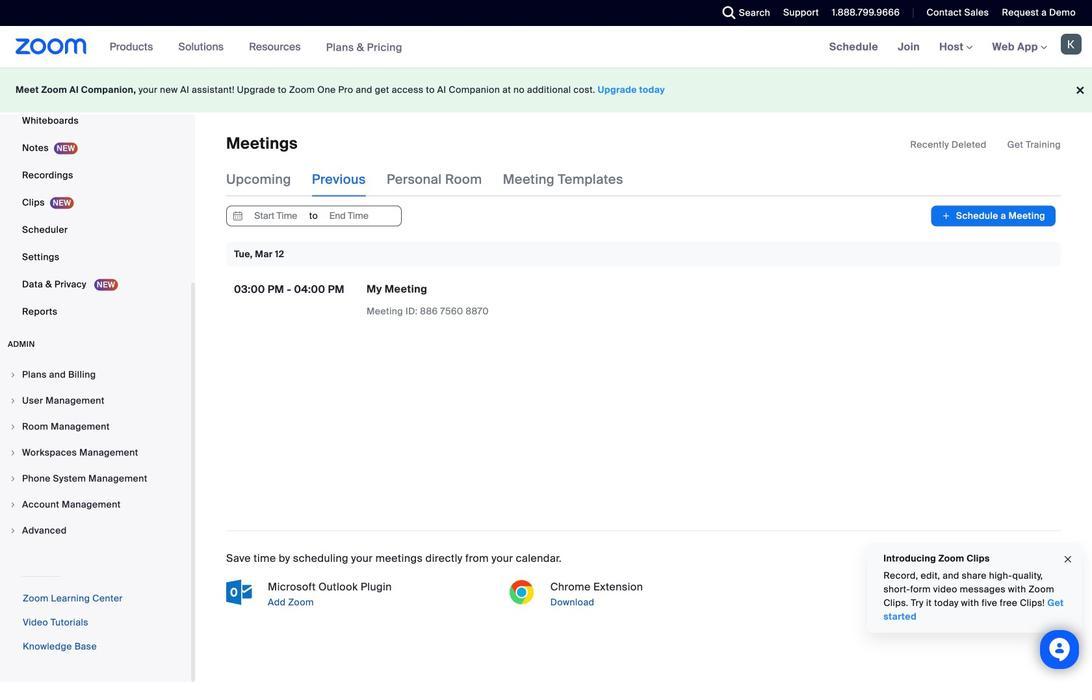 Task type: vqa. For each thing, say whether or not it's contained in the screenshot.
application
yes



Task type: locate. For each thing, give the bounding box(es) containing it.
1 vertical spatial right image
[[9, 449, 17, 457]]

meetings navigation
[[820, 26, 1092, 69]]

profile picture image
[[1061, 34, 1082, 55]]

Date Range Picker End field
[[319, 206, 379, 226]]

menu item
[[0, 363, 191, 387], [0, 389, 191, 413], [0, 415, 191, 439], [0, 441, 191, 465], [0, 467, 191, 491], [0, 493, 191, 517], [0, 519, 191, 543]]

3 right image from the top
[[9, 475, 17, 483]]

1 menu item from the top
[[0, 363, 191, 387]]

0 vertical spatial right image
[[9, 371, 17, 379]]

application
[[910, 138, 1061, 151], [367, 282, 594, 318]]

right image
[[9, 397, 17, 405], [9, 423, 17, 431], [9, 475, 17, 483], [9, 501, 17, 509], [9, 527, 17, 535]]

5 right image from the top
[[9, 527, 17, 535]]

banner
[[0, 26, 1092, 69]]

2 right image from the top
[[9, 449, 17, 457]]

date image
[[230, 206, 246, 226]]

1 vertical spatial application
[[367, 282, 594, 318]]

right image
[[9, 371, 17, 379], [9, 449, 17, 457]]

1 horizontal spatial application
[[910, 138, 1061, 151]]

footer
[[0, 68, 1092, 112]]

tabs of meeting tab list
[[226, 163, 644, 197]]

2 menu item from the top
[[0, 389, 191, 413]]

6 menu item from the top
[[0, 493, 191, 517]]

3 menu item from the top
[[0, 415, 191, 439]]

close image
[[1063, 552, 1073, 567]]

add image
[[942, 210, 951, 223]]



Task type: describe. For each thing, give the bounding box(es) containing it.
1 right image from the top
[[9, 371, 17, 379]]

4 right image from the top
[[9, 501, 17, 509]]

my meeting element
[[367, 282, 427, 296]]

admin menu menu
[[0, 363, 191, 545]]

0 vertical spatial application
[[910, 138, 1061, 151]]

7 menu item from the top
[[0, 519, 191, 543]]

product information navigation
[[100, 26, 412, 69]]

1 right image from the top
[[9, 397, 17, 405]]

Date Range Picker Start field
[[246, 206, 306, 226]]

4 menu item from the top
[[0, 441, 191, 465]]

zoom logo image
[[16, 38, 87, 55]]

0 horizontal spatial application
[[367, 282, 594, 318]]

2 right image from the top
[[9, 423, 17, 431]]

5 menu item from the top
[[0, 467, 191, 491]]

personal menu menu
[[0, 0, 191, 326]]



